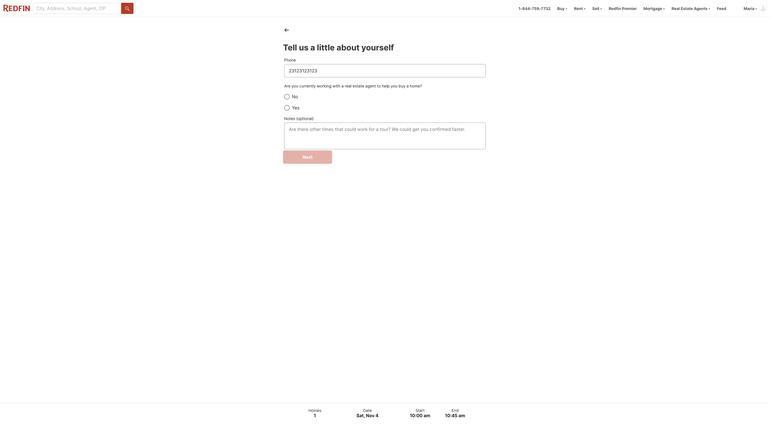 Task type: locate. For each thing, give the bounding box(es) containing it.
notes
[[284, 116, 295, 121]]

Yes radio
[[284, 105, 290, 111]]

rent ▾ button
[[571, 0, 589, 17]]

▾ right mortgage
[[664, 6, 666, 11]]

end
[[452, 408, 459, 413]]

844-
[[523, 6, 532, 11]]

▾ right rent
[[584, 6, 586, 11]]

am
[[424, 413, 431, 419], [459, 413, 466, 419]]

working
[[317, 84, 332, 88]]

homes 1
[[309, 408, 322, 419]]

a right buy
[[407, 84, 409, 88]]

Are there other times that could work for a tour? We could get you confirmed faster. text field
[[289, 126, 482, 146]]

0 horizontal spatial a
[[311, 43, 315, 52]]

real
[[672, 6, 680, 11]]

buy
[[558, 6, 565, 11]]

notes (optional)
[[284, 116, 314, 121]]

4 ▾ from the left
[[664, 6, 666, 11]]

you left buy
[[391, 84, 398, 88]]

4
[[376, 413, 379, 419]]

to
[[377, 84, 381, 88]]

▾ right agents
[[709, 6, 711, 11]]

No radio
[[284, 94, 290, 100]]

end 10:45 am
[[445, 408, 466, 419]]

date sat, nov  4
[[357, 408, 379, 419]]

▾ for maria ▾
[[756, 6, 758, 11]]

a
[[311, 43, 315, 52], [342, 84, 344, 88], [407, 84, 409, 88]]

mortgage ▾
[[644, 6, 666, 11]]

(optional)
[[297, 116, 314, 121]]

2 ▾ from the left
[[584, 6, 586, 11]]

start 10:00 am
[[410, 408, 431, 419]]

submit search image
[[125, 6, 130, 11]]

(      )      - text field
[[289, 68, 482, 74]]

mortgage
[[644, 6, 663, 11]]

0 horizontal spatial you
[[292, 84, 299, 88]]

next button
[[283, 151, 332, 164]]

start
[[416, 408, 425, 413]]

2 am from the left
[[459, 413, 466, 419]]

with
[[333, 84, 341, 88]]

City, Address, School, Agent, ZIP search field
[[33, 3, 121, 14]]

1 horizontal spatial am
[[459, 413, 466, 419]]

▾ for mortgage ▾
[[664, 6, 666, 11]]

▾ right sell
[[601, 6, 603, 11]]

are you currently working with a real estate agent to help you buy a home? element
[[284, 93, 486, 111]]

3 ▾ from the left
[[601, 6, 603, 11]]

are
[[284, 84, 291, 88]]

sell
[[593, 6, 600, 11]]

▾ right buy
[[566, 6, 568, 11]]

1-844-759-7732
[[519, 6, 551, 11]]

estate
[[681, 6, 694, 11]]

agents
[[694, 6, 708, 11]]

home?
[[410, 84, 423, 88]]

little
[[317, 43, 335, 52]]

▾
[[566, 6, 568, 11], [584, 6, 586, 11], [601, 6, 603, 11], [664, 6, 666, 11], [709, 6, 711, 11], [756, 6, 758, 11]]

you
[[292, 84, 299, 88], [391, 84, 398, 88]]

estate
[[353, 84, 365, 88]]

▾ right maria
[[756, 6, 758, 11]]

5 ▾ from the left
[[709, 6, 711, 11]]

1-844-759-7732 link
[[519, 6, 551, 11]]

am inside the start 10:00 am
[[424, 413, 431, 419]]

am down end
[[459, 413, 466, 419]]

mortgage ▾ button
[[641, 0, 669, 17]]

6 ▾ from the left
[[756, 6, 758, 11]]

1 am from the left
[[424, 413, 431, 419]]

am inside end 10:45 am
[[459, 413, 466, 419]]

you right are
[[292, 84, 299, 88]]

a left real
[[342, 84, 344, 88]]

am down start
[[424, 413, 431, 419]]

0 horizontal spatial am
[[424, 413, 431, 419]]

nov
[[366, 413, 375, 419]]

homes
[[309, 408, 322, 413]]

10:00
[[410, 413, 423, 419]]

feed button
[[714, 0, 741, 17]]

maria
[[744, 6, 755, 11]]

1 horizontal spatial you
[[391, 84, 398, 88]]

1 you from the left
[[292, 84, 299, 88]]

▾ for rent ▾
[[584, 6, 586, 11]]

a right us
[[311, 43, 315, 52]]

real estate agents ▾
[[672, 6, 711, 11]]

1 ▾ from the left
[[566, 6, 568, 11]]

phone
[[284, 58, 296, 63]]

redfin
[[609, 6, 622, 11]]



Task type: describe. For each thing, give the bounding box(es) containing it.
no
[[292, 94, 298, 100]]

real estate agents ▾ link
[[672, 0, 711, 17]]

sell ▾
[[593, 6, 603, 11]]

rent ▾
[[575, 6, 586, 11]]

buy ▾
[[558, 6, 568, 11]]

sat,
[[357, 413, 365, 419]]

redfin premier
[[609, 6, 637, 11]]

real estate agents ▾ button
[[669, 0, 714, 17]]

buy
[[399, 84, 406, 88]]

2 horizontal spatial a
[[407, 84, 409, 88]]

premier
[[623, 6, 637, 11]]

7732
[[541, 6, 551, 11]]

feed
[[718, 6, 727, 11]]

buy ▾ button
[[554, 0, 571, 17]]

▾ for buy ▾
[[566, 6, 568, 11]]

2 you from the left
[[391, 84, 398, 88]]

next
[[303, 155, 313, 160]]

mortgage ▾ button
[[644, 0, 666, 17]]

date
[[364, 408, 372, 413]]

yes
[[292, 105, 300, 111]]

1 horizontal spatial a
[[342, 84, 344, 88]]

sell ▾ button
[[593, 0, 603, 17]]

tell us a little about yourself
[[283, 43, 394, 52]]

1-
[[519, 6, 523, 11]]

1
[[314, 413, 316, 419]]

tell
[[283, 43, 297, 52]]

759-
[[532, 6, 541, 11]]

▾ for sell ▾
[[601, 6, 603, 11]]

rent
[[575, 6, 583, 11]]

am for 10:00 am
[[424, 413, 431, 419]]

about
[[337, 43, 360, 52]]

buy ▾ button
[[558, 0, 568, 17]]

help
[[382, 84, 390, 88]]

10:45
[[445, 413, 458, 419]]

am for 10:45 am
[[459, 413, 466, 419]]

sell ▾ button
[[589, 0, 606, 17]]

rent ▾ button
[[575, 0, 586, 17]]

are you currently working with a real estate agent to help you buy a home?
[[284, 84, 423, 88]]

real
[[345, 84, 352, 88]]

agent
[[366, 84, 376, 88]]

maria ▾
[[744, 6, 758, 11]]

us
[[299, 43, 309, 52]]

yourself
[[362, 43, 394, 52]]

redfin premier button
[[606, 0, 641, 17]]

currently
[[300, 84, 316, 88]]



Task type: vqa. For each thing, say whether or not it's contained in the screenshot.


